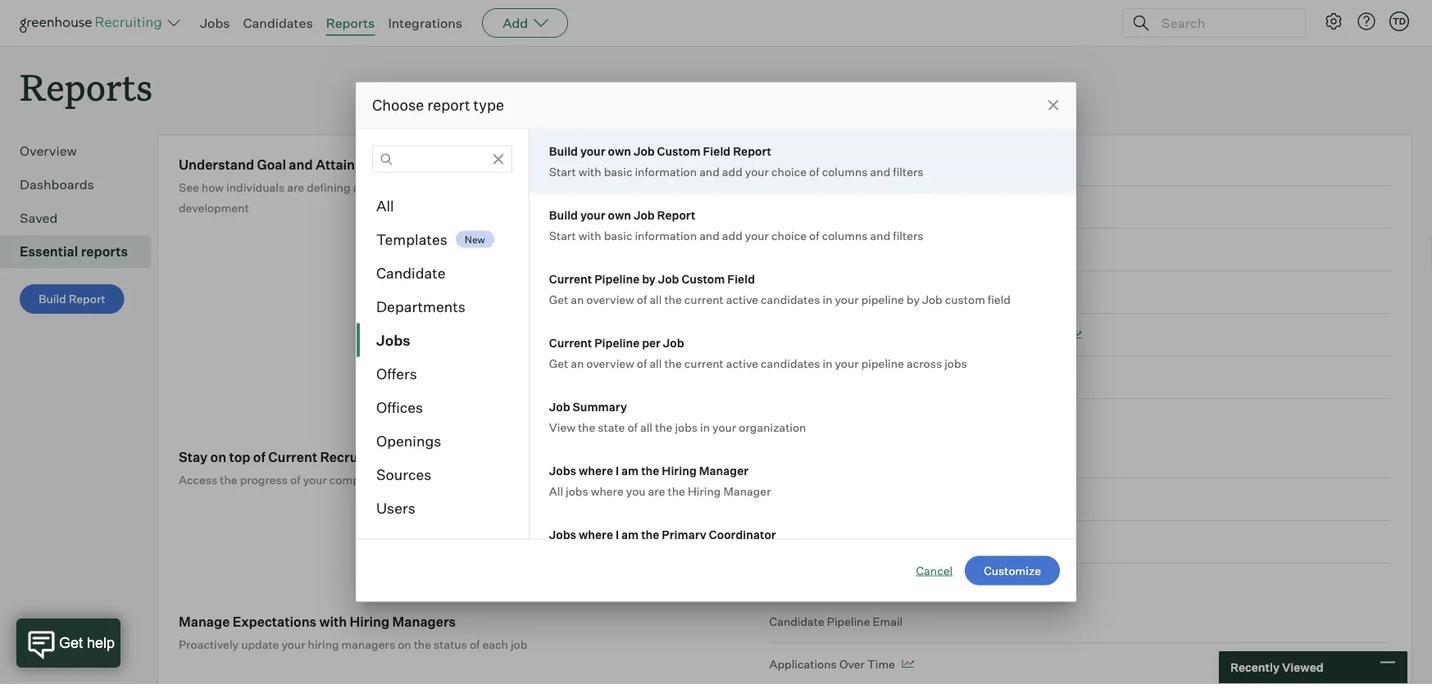 Task type: describe. For each thing, give the bounding box(es) containing it.
time to approve offer goal attainment
[[770, 370, 978, 385]]

organization
[[739, 420, 806, 434]]

in inside the current pipeline by job custom field get an overview of all the current active candidates in your pipeline by job custom field
[[823, 292, 833, 306]]

coordinator
[[709, 527, 776, 542]]

jobs inside current pipeline per job get an overview of all the current active candidates in your pipeline across jobs
[[945, 356, 968, 370]]

interviewing activity link
[[770, 479, 1392, 522]]

1 horizontal spatial reports
[[326, 15, 375, 31]]

submit
[[813, 242, 852, 257]]

own for build your own job custom field report
[[608, 144, 631, 158]]

pipeline for all
[[595, 335, 640, 350]]

current inside stay on top of current recruiting activity access the progress of your company's current hiring process
[[391, 473, 430, 487]]

choose
[[372, 96, 424, 114]]

on inside manage expectations with hiring managers proactively update your hiring managers on the status of each job
[[398, 638, 411, 652]]

how
[[202, 180, 224, 195]]

recruiting
[[320, 449, 387, 466]]

field for current
[[728, 271, 755, 286]]

attainment inside understand goal and attainment metrics see how individuals are defining and accomplishing goals for their own personal and team development
[[316, 156, 388, 173]]

overview inside the current pipeline by job custom field get an overview of all the current active candidates in your pipeline by job custom field
[[587, 292, 635, 306]]

hiring inside stay on top of current recruiting activity access the progress of your company's current hiring process
[[432, 473, 464, 487]]

all inside current pipeline per job get an overview of all the current active candidates in your pipeline across jobs
[[650, 356, 662, 370]]

essential reports link
[[20, 242, 144, 262]]

team
[[630, 180, 657, 195]]

departments
[[376, 298, 466, 316]]

overview link
[[20, 141, 144, 161]]

build report button
[[20, 285, 124, 314]]

and left team
[[607, 180, 627, 195]]

0 horizontal spatial applications
[[770, 657, 837, 672]]

own inside understand goal and attainment metrics see how individuals are defining and accomplishing goals for their own personal and team development
[[533, 180, 555, 195]]

manage
[[179, 614, 230, 630]]

recently viewed
[[1231, 661, 1324, 675]]

individual goals over time
[[770, 157, 913, 172]]

templates
[[376, 230, 448, 248]]

and up scorecards
[[871, 228, 891, 242]]

active inside current pipeline per job get an overview of all the current active candidates in your pipeline across jobs
[[726, 356, 759, 370]]

report inside build your own job report start with basic information and add your choice of columns and filters
[[657, 207, 696, 222]]

0 vertical spatial manager
[[699, 463, 749, 478]]

your inside stay on top of current recruiting activity access the progress of your company's current hiring process
[[303, 473, 327, 487]]

approve
[[813, 370, 859, 385]]

defining
[[307, 180, 351, 195]]

of inside build your own job custom field report start with basic information and add your choice of columns and filters
[[809, 164, 820, 178]]

field for add
[[703, 144, 731, 158]]

per
[[642, 335, 661, 350]]

your down "personal"
[[581, 207, 606, 222]]

users
[[376, 499, 416, 517]]

sources
[[376, 466, 432, 484]]

view
[[549, 420, 576, 434]]

individuals
[[226, 180, 285, 195]]

filters inside build your own job report start with basic information and add your choice of columns and filters
[[893, 228, 924, 242]]

saved
[[20, 210, 58, 226]]

current for overview
[[549, 335, 592, 350]]

build your own job report start with basic information and add your choice of columns and filters
[[549, 207, 924, 242]]

essential
[[20, 244, 78, 260]]

understand
[[179, 156, 254, 173]]

goal for time to approve offer goal attainment
[[890, 370, 915, 385]]

process
[[466, 473, 509, 487]]

applications over time
[[770, 657, 895, 672]]

are inside understand goal and attainment metrics see how individuals are defining and accomplishing goals for their own personal and team development
[[287, 180, 304, 195]]

hiring inside manage expectations with hiring managers proactively update your hiring managers on the status of each job
[[308, 638, 339, 652]]

applications inside time to review applications goal attainment link
[[854, 285, 922, 299]]

summary for job
[[573, 399, 627, 414]]

the inside the current pipeline by job custom field get an overview of all the current active candidates in your pipeline by job custom field
[[665, 292, 682, 306]]

summary for department
[[837, 535, 890, 550]]

interviewing activity
[[770, 493, 880, 507]]

choose report type
[[372, 96, 504, 114]]

offer
[[861, 370, 888, 385]]

the inside stay on top of current recruiting activity access the progress of your company's current hiring process
[[220, 473, 238, 487]]

goals
[[457, 180, 486, 195]]

jobs for are
[[566, 484, 589, 498]]

managers
[[342, 638, 395, 652]]

0 vertical spatial hiring
[[662, 463, 697, 478]]

icon chart image for applications over time
[[902, 661, 914, 669]]

job
[[511, 638, 528, 652]]

top
[[229, 449, 251, 466]]

columns inside build your own job report start with basic information and add your choice of columns and filters
[[822, 228, 868, 242]]

in inside job summary view the state of all the jobs in your organization
[[700, 420, 710, 434]]

and up build your own job report start with basic information and add your choice of columns and filters
[[700, 164, 720, 178]]

goal for time to review applications goal attainment
[[924, 285, 949, 299]]

department
[[770, 535, 835, 550]]

td button
[[1390, 11, 1410, 31]]

filters inside build your own job custom field report start with basic information and add your choice of columns and filters
[[893, 164, 924, 178]]

new
[[465, 233, 485, 245]]

development
[[179, 201, 249, 215]]

of right top
[[253, 449, 266, 466]]

dashboards
[[20, 176, 94, 193]]

i for hiring
[[616, 463, 619, 478]]

of right progress
[[290, 473, 301, 487]]

primary
[[662, 527, 707, 542]]

pipeline for overview
[[595, 271, 640, 286]]

active inside the current pipeline by job custom field get an overview of all the current active candidates in your pipeline by job custom field
[[726, 292, 759, 306]]

build for build your own job report
[[549, 207, 578, 222]]

hiring inside manage expectations with hiring managers proactively update your hiring managers on the status of each job
[[350, 614, 390, 630]]

goals
[[825, 157, 855, 172]]

build report
[[39, 292, 106, 306]]

essential reports
[[20, 244, 128, 260]]

candidates
[[243, 15, 313, 31]]

you
[[626, 484, 646, 498]]

your inside current pipeline per job get an overview of all the current active candidates in your pipeline across jobs
[[835, 356, 859, 370]]

time to review applications goal attainment link
[[770, 272, 1392, 314]]

2 horizontal spatial icon chart image
[[1070, 331, 1082, 339]]

across
[[907, 356, 942, 370]]

add
[[503, 15, 528, 31]]

all inside jobs where i am the hiring manager all jobs where you are the hiring manager
[[549, 484, 563, 498]]

1 vertical spatial hiring
[[688, 484, 721, 498]]

with inside build your own job report start with basic information and add your choice of columns and filters
[[579, 228, 602, 242]]

your inside manage expectations with hiring managers proactively update your hiring managers on the status of each job
[[282, 638, 305, 652]]

icon chart image for individual goals over time
[[920, 160, 932, 169]]

report inside button
[[69, 292, 106, 306]]

email
[[873, 615, 903, 629]]

where for jobs where i am the primary coordinator
[[579, 527, 613, 542]]

job for current pipeline by job custom field get an overview of all the current active candidates in your pipeline by job custom field
[[658, 271, 679, 286]]

Search All... text field
[[372, 146, 512, 173]]

basic inside build your own job custom field report start with basic information and add your choice of columns and filters
[[604, 164, 633, 178]]

custom for the
[[682, 271, 725, 286]]

department summary link
[[770, 522, 1392, 564]]

in inside current pipeline per job get an overview of all the current active candidates in your pipeline across jobs
[[823, 356, 833, 370]]

time for approve
[[770, 370, 797, 385]]

expectations
[[233, 614, 317, 630]]

0 horizontal spatial by
[[642, 271, 656, 286]]

1 vertical spatial by
[[907, 292, 920, 306]]

icon chart link
[[770, 314, 1392, 357]]

review
[[813, 285, 852, 299]]

reports link
[[326, 15, 375, 31]]

are inside jobs where i am the hiring manager all jobs where you are the hiring manager
[[648, 484, 665, 498]]

of inside current pipeline per job get an overview of all the current active candidates in your pipeline across jobs
[[637, 356, 647, 370]]

current inside stay on top of current recruiting activity access the progress of your company's current hiring process
[[268, 449, 317, 466]]

goal inside understand goal and attainment metrics see how individuals are defining and accomplishing goals for their own personal and team development
[[257, 156, 286, 173]]

1 vertical spatial activity
[[839, 493, 880, 507]]

with inside manage expectations with hiring managers proactively update your hiring managers on the status of each job
[[319, 614, 347, 630]]

integrations link
[[388, 15, 463, 31]]

1 vertical spatial where
[[591, 484, 624, 498]]

jobs link
[[200, 15, 230, 31]]

and up defining
[[289, 156, 313, 173]]

build your own job custom field report start with basic information and add your choice of columns and filters
[[549, 144, 924, 178]]

personal
[[558, 180, 604, 195]]

choice inside build your own job custom field report start with basic information and add your choice of columns and filters
[[772, 164, 807, 178]]

time down email
[[868, 657, 895, 672]]

see
[[179, 180, 199, 195]]

build for build your own job custom field report
[[549, 144, 578, 158]]

proactively
[[179, 638, 239, 652]]

of inside the current pipeline by job custom field get an overview of all the current active candidates in your pipeline by job custom field
[[637, 292, 647, 306]]

report
[[427, 96, 470, 114]]

dashboards link
[[20, 175, 144, 195]]

2 vertical spatial pipeline
[[827, 615, 870, 629]]

1 vertical spatial over
[[840, 657, 865, 672]]

candidate pipeline email
[[770, 615, 903, 629]]

time right goals on the top
[[886, 157, 913, 172]]

overview inside current pipeline per job get an overview of all the current active candidates in your pipeline across jobs
[[587, 356, 635, 370]]



Task type: vqa. For each thing, say whether or not it's contained in the screenshot.
the rightmost Enter
no



Task type: locate. For each thing, give the bounding box(es) containing it.
all down view in the bottom left of the page
[[549, 484, 563, 498]]

to for submit
[[800, 242, 811, 257]]

greenhouse recruiting image
[[20, 13, 167, 33]]

0 vertical spatial are
[[287, 180, 304, 195]]

columns inside build your own job custom field report start with basic information and add your choice of columns and filters
[[822, 164, 868, 178]]

saved link
[[20, 208, 144, 228]]

1 vertical spatial summary
[[837, 535, 890, 550]]

build inside build your own job custom field report start with basic information and add your choice of columns and filters
[[549, 144, 578, 158]]

pipeline inside the current pipeline by job custom field get an overview of all the current active candidates in your pipeline by job custom field
[[595, 271, 640, 286]]

are right you
[[648, 484, 665, 498]]

of inside build your own job report start with basic information and add your choice of columns and filters
[[809, 228, 820, 242]]

1 vertical spatial to
[[800, 285, 811, 299]]

2 add from the top
[[722, 228, 743, 242]]

information up team
[[635, 164, 697, 178]]

in up the approve
[[823, 356, 833, 370]]

0 vertical spatial columns
[[822, 164, 868, 178]]

to
[[800, 242, 811, 257], [800, 285, 811, 299], [800, 370, 811, 385]]

all up per
[[650, 292, 662, 306]]

2 an from the top
[[571, 356, 584, 370]]

0 vertical spatial am
[[622, 463, 639, 478]]

time inside time to review applications goal attainment link
[[770, 285, 797, 299]]

jobs where i am the hiring manager all jobs where you are the hiring manager
[[549, 463, 771, 498]]

all inside job summary view the state of all the jobs in your organization
[[640, 420, 653, 434]]

2 start from the top
[[549, 228, 576, 242]]

0 vertical spatial hiring
[[432, 473, 464, 487]]

customize button
[[965, 556, 1060, 586]]

1 horizontal spatial candidate
[[770, 615, 825, 629]]

all inside the current pipeline by job custom field get an overview of all the current active candidates in your pipeline by job custom field
[[650, 292, 662, 306]]

on left top
[[210, 449, 226, 466]]

0 vertical spatial basic
[[604, 164, 633, 178]]

0 vertical spatial all
[[650, 292, 662, 306]]

the inside manage expectations with hiring managers proactively update your hiring managers on the status of each job
[[414, 638, 431, 652]]

with
[[579, 164, 602, 178], [579, 228, 602, 242], [319, 614, 347, 630]]

1 horizontal spatial activity
[[839, 493, 880, 507]]

filters up time to submit scorecards goal attainment
[[893, 228, 924, 242]]

own right their
[[533, 180, 555, 195]]

goal for time to submit scorecards goal attainment
[[919, 242, 943, 257]]

0 vertical spatial all
[[376, 197, 394, 215]]

in down submit
[[823, 292, 833, 306]]

your left company's
[[303, 473, 327, 487]]

your left individual
[[745, 164, 769, 178]]

active up current pipeline per job get an overview of all the current active candidates in your pipeline across jobs
[[726, 292, 759, 306]]

1 vertical spatial in
[[823, 356, 833, 370]]

metrics
[[391, 156, 439, 173]]

candidate
[[376, 264, 446, 282], [770, 615, 825, 629]]

1 vertical spatial candidates
[[761, 356, 820, 370]]

0 vertical spatial pipeline
[[595, 271, 640, 286]]

openings
[[376, 432, 441, 450]]

Search text field
[[1158, 11, 1291, 35]]

1 horizontal spatial are
[[648, 484, 665, 498]]

1 horizontal spatial hiring
[[432, 473, 464, 487]]

basic inside build your own job report start with basic information and add your choice of columns and filters
[[604, 228, 633, 242]]

over
[[858, 157, 883, 172], [840, 657, 865, 672]]

current inside current pipeline per job get an overview of all the current active candidates in your pipeline across jobs
[[685, 356, 724, 370]]

basic down team
[[604, 228, 633, 242]]

their
[[505, 180, 530, 195]]

2 information from the top
[[635, 228, 697, 242]]

add up the current pipeline by job custom field get an overview of all the current active candidates in your pipeline by job custom field
[[722, 228, 743, 242]]

choice left goals on the top
[[772, 164, 807, 178]]

1 vertical spatial all
[[650, 356, 662, 370]]

1 vertical spatial with
[[579, 228, 602, 242]]

1 vertical spatial start
[[549, 228, 576, 242]]

2 to from the top
[[800, 285, 811, 299]]

and down build your own job custom field report start with basic information and add your choice of columns and filters
[[700, 228, 720, 242]]

1 horizontal spatial summary
[[837, 535, 890, 550]]

an inside current pipeline per job get an overview of all the current active candidates in your pipeline across jobs
[[571, 356, 584, 370]]

candidate for candidate
[[376, 264, 446, 282]]

1 i from the top
[[616, 463, 619, 478]]

2 vertical spatial build
[[39, 292, 66, 306]]

job for build your own job report start with basic information and add your choice of columns and filters
[[634, 207, 655, 222]]

activity up sources
[[390, 449, 440, 466]]

jobs right across
[[945, 356, 968, 370]]

1 horizontal spatial report
[[657, 207, 696, 222]]

attainment
[[316, 156, 388, 173], [946, 242, 1006, 257], [952, 285, 1012, 299], [918, 370, 978, 385]]

each
[[483, 638, 508, 652]]

1 am from the top
[[622, 463, 639, 478]]

build up "personal"
[[549, 144, 578, 158]]

time for review
[[770, 285, 797, 299]]

0 vertical spatial current
[[549, 271, 592, 286]]

am down you
[[622, 527, 639, 542]]

filters right goals on the top
[[893, 164, 924, 178]]

i for primary
[[616, 527, 619, 542]]

of left goals on the top
[[809, 164, 820, 178]]

job up view in the bottom left of the page
[[549, 399, 570, 414]]

1 vertical spatial am
[[622, 527, 639, 542]]

2 vertical spatial jobs
[[566, 484, 589, 498]]

0 vertical spatial reports
[[326, 15, 375, 31]]

to for approve
[[800, 370, 811, 385]]

candidate for candidate pipeline email
[[770, 615, 825, 629]]

0 vertical spatial jobs
[[945, 356, 968, 370]]

1 vertical spatial icon chart image
[[1070, 331, 1082, 339]]

summary
[[573, 399, 627, 414], [837, 535, 890, 550]]

own
[[608, 144, 631, 158], [533, 180, 555, 195], [608, 207, 631, 222]]

candidates link
[[243, 15, 313, 31]]

of up per
[[637, 292, 647, 306]]

of inside manage expectations with hiring managers proactively update your hiring managers on the status of each job
[[470, 638, 480, 652]]

summary inside department summary "link"
[[837, 535, 890, 550]]

job for current pipeline per job get an overview of all the current active candidates in your pipeline across jobs
[[663, 335, 684, 350]]

scorecards
[[855, 242, 916, 257]]

1 vertical spatial i
[[616, 527, 619, 542]]

understand goal and attainment metrics see how individuals are defining and accomplishing goals for their own personal and team development
[[179, 156, 657, 215]]

2 choice from the top
[[772, 228, 807, 242]]

manager down organization
[[699, 463, 749, 478]]

1 overview from the top
[[587, 292, 635, 306]]

0 vertical spatial where
[[579, 463, 613, 478]]

on down managers
[[398, 638, 411, 652]]

2 get from the top
[[549, 356, 568, 370]]

job up team
[[634, 144, 655, 158]]

of up submit
[[809, 228, 820, 242]]

1 horizontal spatial icon chart image
[[920, 160, 932, 169]]

time to submit scorecards goal attainment link
[[770, 229, 1392, 272]]

2 vertical spatial current
[[268, 449, 317, 466]]

field
[[988, 292, 1011, 306]]

1 vertical spatial report
[[657, 207, 696, 222]]

state
[[598, 420, 625, 434]]

0 vertical spatial filters
[[893, 164, 924, 178]]

of inside job summary view the state of all the jobs in your organization
[[628, 420, 638, 434]]

hiring up the managers
[[350, 614, 390, 630]]

start inside build your own job custom field report start with basic information and add your choice of columns and filters
[[549, 164, 576, 178]]

report up build your own job report start with basic information and add your choice of columns and filters
[[733, 144, 772, 158]]

candidates up the approve
[[761, 356, 820, 370]]

goal inside time to submit scorecards goal attainment link
[[919, 242, 943, 257]]

i down state
[[616, 463, 619, 478]]

are left defining
[[287, 180, 304, 195]]

own for build your own job report
[[608, 207, 631, 222]]

time left review
[[770, 285, 797, 299]]

jobs left you
[[566, 484, 589, 498]]

custom for and
[[657, 144, 701, 158]]

td
[[1393, 16, 1406, 27]]

jobs inside jobs where i am the hiring manager all jobs where you are the hiring manager
[[566, 484, 589, 498]]

where for jobs where i am the hiring manager all jobs where you are the hiring manager
[[579, 463, 613, 478]]

1 vertical spatial all
[[549, 484, 563, 498]]

0 horizontal spatial icon chart image
[[902, 661, 914, 669]]

all
[[650, 292, 662, 306], [650, 356, 662, 370], [640, 420, 653, 434]]

your inside job summary view the state of all the jobs in your organization
[[713, 420, 737, 434]]

attainment for time to submit scorecards goal attainment
[[946, 242, 1006, 257]]

choice inside build your own job report start with basic information and add your choice of columns and filters
[[772, 228, 807, 242]]

reports
[[81, 244, 128, 260]]

field inside the current pipeline by job custom field get an overview of all the current active candidates in your pipeline by job custom field
[[728, 271, 755, 286]]

time inside time to submit scorecards goal attainment link
[[770, 242, 797, 257]]

current
[[549, 271, 592, 286], [549, 335, 592, 350], [268, 449, 317, 466]]

basic up team
[[604, 164, 633, 178]]

information inside build your own job report start with basic information and add your choice of columns and filters
[[635, 228, 697, 242]]

1 vertical spatial overview
[[587, 356, 635, 370]]

own inside build your own job report start with basic information and add your choice of columns and filters
[[608, 207, 631, 222]]

over down "candidate pipeline email"
[[840, 657, 865, 672]]

0 vertical spatial by
[[642, 271, 656, 286]]

type
[[474, 96, 504, 114]]

i inside jobs where i am the hiring manager all jobs where you are the hiring manager
[[616, 463, 619, 478]]

time to submit scorecards goal attainment
[[770, 242, 1006, 257]]

status
[[434, 638, 467, 652]]

overview
[[20, 143, 77, 159]]

with up the managers
[[319, 614, 347, 630]]

0 vertical spatial start
[[549, 164, 576, 178]]

jobs for organization
[[675, 420, 698, 434]]

time down current pipeline per job get an overview of all the current active candidates in your pipeline across jobs
[[770, 370, 797, 385]]

your down submit
[[835, 292, 859, 306]]

0 vertical spatial summary
[[573, 399, 627, 414]]

0 horizontal spatial summary
[[573, 399, 627, 414]]

0 vertical spatial with
[[579, 164, 602, 178]]

time to review applications goal attainment
[[770, 285, 1012, 299]]

1 vertical spatial build
[[549, 207, 578, 222]]

1 choice from the top
[[772, 164, 807, 178]]

am for primary
[[622, 527, 639, 542]]

information
[[635, 164, 697, 178], [635, 228, 697, 242]]

manage expectations with hiring managers proactively update your hiring managers on the status of each job
[[179, 614, 528, 652]]

choose report type dialog
[[356, 82, 1077, 602]]

2 active from the top
[[726, 356, 759, 370]]

1 vertical spatial an
[[571, 356, 584, 370]]

hiring down job summary view the state of all the jobs in your organization
[[662, 463, 697, 478]]

1 vertical spatial reports
[[20, 62, 153, 111]]

3 to from the top
[[800, 370, 811, 385]]

start down "personal"
[[549, 228, 576, 242]]

1 add from the top
[[722, 164, 743, 178]]

by left custom
[[907, 292, 920, 306]]

0 vertical spatial icon chart image
[[920, 160, 932, 169]]

0 vertical spatial own
[[608, 144, 631, 158]]

i left primary
[[616, 527, 619, 542]]

columns up submit
[[822, 228, 868, 242]]

with up "personal"
[[579, 164, 602, 178]]

job summary view the state of all the jobs in your organization
[[549, 399, 806, 434]]

1 vertical spatial columns
[[822, 228, 868, 242]]

field
[[703, 144, 731, 158], [728, 271, 755, 286]]

your up the current pipeline by job custom field get an overview of all the current active candidates in your pipeline by job custom field
[[745, 228, 769, 242]]

hiring left the managers
[[308, 638, 339, 652]]

and right goals on the top
[[871, 164, 891, 178]]

jobs inside jobs where i am the hiring manager all jobs where you are the hiring manager
[[549, 463, 577, 478]]

candidate down templates
[[376, 264, 446, 282]]

configure image
[[1324, 11, 1344, 31]]

0 horizontal spatial all
[[376, 197, 394, 215]]

summary up state
[[573, 399, 627, 414]]

pipeline up offer
[[862, 356, 904, 370]]

0 vertical spatial activity
[[390, 449, 440, 466]]

field up build your own job report start with basic information and add your choice of columns and filters
[[703, 144, 731, 158]]

of down per
[[637, 356, 647, 370]]

to left the approve
[[800, 370, 811, 385]]

pipeline
[[595, 271, 640, 286], [595, 335, 640, 350], [827, 615, 870, 629]]

pipeline inside current pipeline per job get an overview of all the current active candidates in your pipeline across jobs
[[595, 335, 640, 350]]

update
[[241, 638, 279, 652]]

of left each
[[470, 638, 480, 652]]

0 vertical spatial current
[[685, 292, 724, 306]]

current inside current pipeline per job get an overview of all the current active candidates in your pipeline across jobs
[[549, 335, 592, 350]]

own inside build your own job custom field report start with basic information and add your choice of columns and filters
[[608, 144, 631, 158]]

1 vertical spatial filters
[[893, 228, 924, 242]]

build inside button
[[39, 292, 66, 306]]

information down team
[[635, 228, 697, 242]]

applications down "candidate pipeline email"
[[770, 657, 837, 672]]

your up the approve
[[835, 356, 859, 370]]

hiring
[[432, 473, 464, 487], [308, 638, 339, 652]]

field inside build your own job custom field report start with basic information and add your choice of columns and filters
[[703, 144, 731, 158]]

2 horizontal spatial jobs
[[945, 356, 968, 370]]

0 vertical spatial build
[[549, 144, 578, 158]]

customize
[[984, 564, 1041, 578]]

start
[[549, 164, 576, 178], [549, 228, 576, 242]]

job left custom
[[923, 292, 943, 306]]

filters
[[893, 164, 924, 178], [893, 228, 924, 242]]

goal down across
[[890, 370, 915, 385]]

of right state
[[628, 420, 638, 434]]

1 start from the top
[[549, 164, 576, 178]]

0 horizontal spatial hiring
[[308, 638, 339, 652]]

report down essential reports "link"
[[69, 292, 106, 306]]

build inside build your own job report start with basic information and add your choice of columns and filters
[[549, 207, 578, 222]]

current pipeline per job get an overview of all the current active candidates in your pipeline across jobs
[[549, 335, 968, 370]]

over right goals on the top
[[858, 157, 883, 172]]

goal up individuals
[[257, 156, 286, 173]]

0 vertical spatial candidate
[[376, 264, 446, 282]]

2 am from the top
[[622, 527, 639, 542]]

jobs where i am the primary coordinator
[[549, 527, 776, 542]]

candidates inside the current pipeline by job custom field get an overview of all the current active candidates in your pipeline by job custom field
[[761, 292, 820, 306]]

1 filters from the top
[[893, 164, 924, 178]]

1 vertical spatial get
[[549, 356, 568, 370]]

0 horizontal spatial on
[[210, 449, 226, 466]]

summary inside job summary view the state of all the jobs in your organization
[[573, 399, 627, 414]]

current inside the current pipeline by job custom field get an overview of all the current active candidates in your pipeline by job custom field
[[685, 292, 724, 306]]

start inside build your own job report start with basic information and add your choice of columns and filters
[[549, 228, 576, 242]]

and right defining
[[353, 180, 373, 195]]

1 vertical spatial choice
[[772, 228, 807, 242]]

your up "personal"
[[581, 144, 606, 158]]

viewed
[[1282, 661, 1324, 675]]

by
[[642, 271, 656, 286], [907, 292, 920, 306]]

add inside build your own job report start with basic information and add your choice of columns and filters
[[722, 228, 743, 242]]

report down build your own job custom field report start with basic information and add your choice of columns and filters
[[657, 207, 696, 222]]

the inside current pipeline per job get an overview of all the current active candidates in your pipeline across jobs
[[665, 356, 682, 370]]

add up build your own job report start with basic information and add your choice of columns and filters
[[722, 164, 743, 178]]

custom
[[945, 292, 986, 306]]

td button
[[1387, 8, 1413, 34]]

choice
[[772, 164, 807, 178], [772, 228, 807, 242]]

1 horizontal spatial all
[[549, 484, 563, 498]]

your inside the current pipeline by job custom field get an overview of all the current active candidates in your pipeline by job custom field
[[835, 292, 859, 306]]

2 columns from the top
[[822, 228, 868, 242]]

get inside current pipeline per job get an overview of all the current active candidates in your pipeline across jobs
[[549, 356, 568, 370]]

time for submit
[[770, 242, 797, 257]]

with inside build your own job custom field report start with basic information and add your choice of columns and filters
[[579, 164, 602, 178]]

1 to from the top
[[800, 242, 811, 257]]

information inside build your own job custom field report start with basic information and add your choice of columns and filters
[[635, 164, 697, 178]]

2 vertical spatial own
[[608, 207, 631, 222]]

company's
[[329, 473, 388, 487]]

jobs up jobs where i am the hiring manager all jobs where you are the hiring manager
[[675, 420, 698, 434]]

1 an from the top
[[571, 292, 584, 306]]

0 vertical spatial custom
[[657, 144, 701, 158]]

current up users
[[391, 473, 430, 487]]

an inside the current pipeline by job custom field get an overview of all the current active candidates in your pipeline by job custom field
[[571, 292, 584, 306]]

reports right candidates link in the left of the page
[[326, 15, 375, 31]]

custom inside the current pipeline by job custom field get an overview of all the current active candidates in your pipeline by job custom field
[[682, 271, 725, 286]]

are
[[287, 180, 304, 195], [648, 484, 665, 498]]

am up you
[[622, 463, 639, 478]]

1 vertical spatial active
[[726, 356, 759, 370]]

1 vertical spatial pipeline
[[595, 335, 640, 350]]

candidate inside choose report type dialog
[[376, 264, 446, 282]]

2 vertical spatial current
[[391, 473, 430, 487]]

pipeline inside current pipeline per job get an overview of all the current active candidates in your pipeline across jobs
[[862, 356, 904, 370]]

progress
[[240, 473, 288, 487]]

build
[[549, 144, 578, 158], [549, 207, 578, 222], [39, 292, 66, 306]]

2 vertical spatial all
[[640, 420, 653, 434]]

2 pipeline from the top
[[862, 356, 904, 370]]

to for review
[[800, 285, 811, 299]]

all down accomplishing
[[376, 197, 394, 215]]

an
[[571, 292, 584, 306], [571, 356, 584, 370]]

stay on top of current recruiting activity access the progress of your company's current hiring process
[[179, 449, 509, 487]]

build down "personal"
[[549, 207, 578, 222]]

add inside build your own job custom field report start with basic information and add your choice of columns and filters
[[722, 164, 743, 178]]

access
[[179, 473, 218, 487]]

0 vertical spatial add
[[722, 164, 743, 178]]

1 active from the top
[[726, 292, 759, 306]]

attainment for time to review applications goal attainment
[[952, 285, 1012, 299]]

1 vertical spatial basic
[[604, 228, 633, 242]]

1 vertical spatial add
[[722, 228, 743, 242]]

1 vertical spatial applications
[[770, 657, 837, 672]]

2 i from the top
[[616, 527, 619, 542]]

columns right individual
[[822, 164, 868, 178]]

current inside the current pipeline by job custom field get an overview of all the current active candidates in your pipeline by job custom field
[[549, 271, 592, 286]]

1 vertical spatial candidate
[[770, 615, 825, 629]]

2 vertical spatial hiring
[[350, 614, 390, 630]]

2 horizontal spatial report
[[733, 144, 772, 158]]

candidate up applications over time
[[770, 615, 825, 629]]

to left review
[[800, 285, 811, 299]]

job inside job summary view the state of all the jobs in your organization
[[549, 399, 570, 414]]

icon chart image
[[920, 160, 932, 169], [1070, 331, 1082, 339], [902, 661, 914, 669]]

offers
[[376, 365, 417, 383]]

1 vertical spatial on
[[398, 638, 411, 652]]

2 overview from the top
[[587, 356, 635, 370]]

report inside build your own job custom field report start with basic information and add your choice of columns and filters
[[733, 144, 772, 158]]

0 vertical spatial active
[[726, 292, 759, 306]]

time up the current pipeline by job custom field get an overview of all the current active candidates in your pipeline by job custom field
[[770, 242, 797, 257]]

hiring up primary
[[688, 484, 721, 498]]

manager up coordinator at the bottom
[[724, 484, 771, 498]]

2 filters from the top
[[893, 228, 924, 242]]

0 horizontal spatial reports
[[20, 62, 153, 111]]

candidates up current pipeline per job get an overview of all the current active candidates in your pipeline across jobs
[[761, 292, 820, 306]]

0 vertical spatial an
[[571, 292, 584, 306]]

jobs inside job summary view the state of all the jobs in your organization
[[675, 420, 698, 434]]

1 columns from the top
[[822, 164, 868, 178]]

custom inside build your own job custom field report start with basic information and add your choice of columns and filters
[[657, 144, 701, 158]]

managers
[[392, 614, 456, 630]]

cancel link
[[916, 563, 953, 579]]

job inside current pipeline per job get an overview of all the current active candidates in your pipeline across jobs
[[663, 335, 684, 350]]

on inside stay on top of current recruiting activity access the progress of your company's current hiring process
[[210, 449, 226, 466]]

in left organization
[[700, 420, 710, 434]]

1 vertical spatial manager
[[724, 484, 771, 498]]

pipeline inside the current pipeline by job custom field get an overview of all the current active candidates in your pipeline by job custom field
[[862, 292, 904, 306]]

on
[[210, 449, 226, 466], [398, 638, 411, 652]]

job right per
[[663, 335, 684, 350]]

job inside build your own job report start with basic information and add your choice of columns and filters
[[634, 207, 655, 222]]

job for build your own job custom field report start with basic information and add your choice of columns and filters
[[634, 144, 655, 158]]

goal right scorecards
[[919, 242, 943, 257]]

candidates inside current pipeline per job get an overview of all the current active candidates in your pipeline across jobs
[[761, 356, 820, 370]]

accomplishing
[[376, 180, 454, 195]]

jobs
[[945, 356, 968, 370], [675, 420, 698, 434], [566, 484, 589, 498]]

0 horizontal spatial jobs
[[566, 484, 589, 498]]

0 horizontal spatial activity
[[390, 449, 440, 466]]

1 pipeline from the top
[[862, 292, 904, 306]]

goal left field
[[924, 285, 949, 299]]

am for hiring
[[622, 463, 639, 478]]

2 basic from the top
[[604, 228, 633, 242]]

applications down time to submit scorecards goal attainment
[[854, 285, 922, 299]]

active up organization
[[726, 356, 759, 370]]

to left submit
[[800, 242, 811, 257]]

get inside the current pipeline by job custom field get an overview of all the current active candidates in your pipeline by job custom field
[[549, 292, 568, 306]]

1 candidates from the top
[[761, 292, 820, 306]]

current pipeline by job custom field get an overview of all the current active candidates in your pipeline by job custom field
[[549, 271, 1011, 306]]

0 vertical spatial applications
[[854, 285, 922, 299]]

summary down interviewing activity at the bottom right of the page
[[837, 535, 890, 550]]

1 vertical spatial information
[[635, 228, 697, 242]]

current for get
[[549, 271, 592, 286]]

report
[[733, 144, 772, 158], [657, 207, 696, 222], [69, 292, 106, 306]]

hiring left process
[[432, 473, 464, 487]]

0 vertical spatial on
[[210, 449, 226, 466]]

0 vertical spatial i
[[616, 463, 619, 478]]

the
[[665, 292, 682, 306], [665, 356, 682, 370], [578, 420, 596, 434], [655, 420, 673, 434], [641, 463, 660, 478], [220, 473, 238, 487], [668, 484, 685, 498], [641, 527, 660, 542], [414, 638, 431, 652]]

cancel
[[916, 564, 953, 578]]

1 information from the top
[[635, 164, 697, 178]]

where
[[579, 463, 613, 478], [591, 484, 624, 498], [579, 527, 613, 542]]

your down the expectations
[[282, 638, 305, 652]]

job
[[634, 144, 655, 158], [634, 207, 655, 222], [658, 271, 679, 286], [923, 292, 943, 306], [663, 335, 684, 350], [549, 399, 570, 414]]

department summary
[[770, 535, 890, 550]]

2 candidates from the top
[[761, 356, 820, 370]]

activity inside stay on top of current recruiting activity access the progress of your company's current hiring process
[[390, 449, 440, 466]]

goal inside time to review applications goal attainment link
[[924, 285, 949, 299]]

integrations
[[388, 15, 463, 31]]

1 vertical spatial are
[[648, 484, 665, 498]]

by up per
[[642, 271, 656, 286]]

activity
[[390, 449, 440, 466], [839, 493, 880, 507]]

goal inside the time to approve offer goal attainment link
[[890, 370, 915, 385]]

0 vertical spatial field
[[703, 144, 731, 158]]

build down essential
[[39, 292, 66, 306]]

time to approve offer goal attainment link
[[770, 357, 1392, 400]]

1 get from the top
[[549, 292, 568, 306]]

job inside build your own job custom field report start with basic information and add your choice of columns and filters
[[634, 144, 655, 158]]

1 vertical spatial hiring
[[308, 638, 339, 652]]

1 horizontal spatial by
[[907, 292, 920, 306]]

for
[[488, 180, 503, 195]]

0 vertical spatial over
[[858, 157, 883, 172]]

0 vertical spatial overview
[[587, 292, 635, 306]]

1 basic from the top
[[604, 164, 633, 178]]

am inside jobs where i am the hiring manager all jobs where you are the hiring manager
[[622, 463, 639, 478]]

own up team
[[608, 144, 631, 158]]

active
[[726, 292, 759, 306], [726, 356, 759, 370]]

0 vertical spatial to
[[800, 242, 811, 257]]

2 vertical spatial in
[[700, 420, 710, 434]]

attainment for time to approve offer goal attainment
[[918, 370, 978, 385]]

manager
[[699, 463, 749, 478], [724, 484, 771, 498]]



